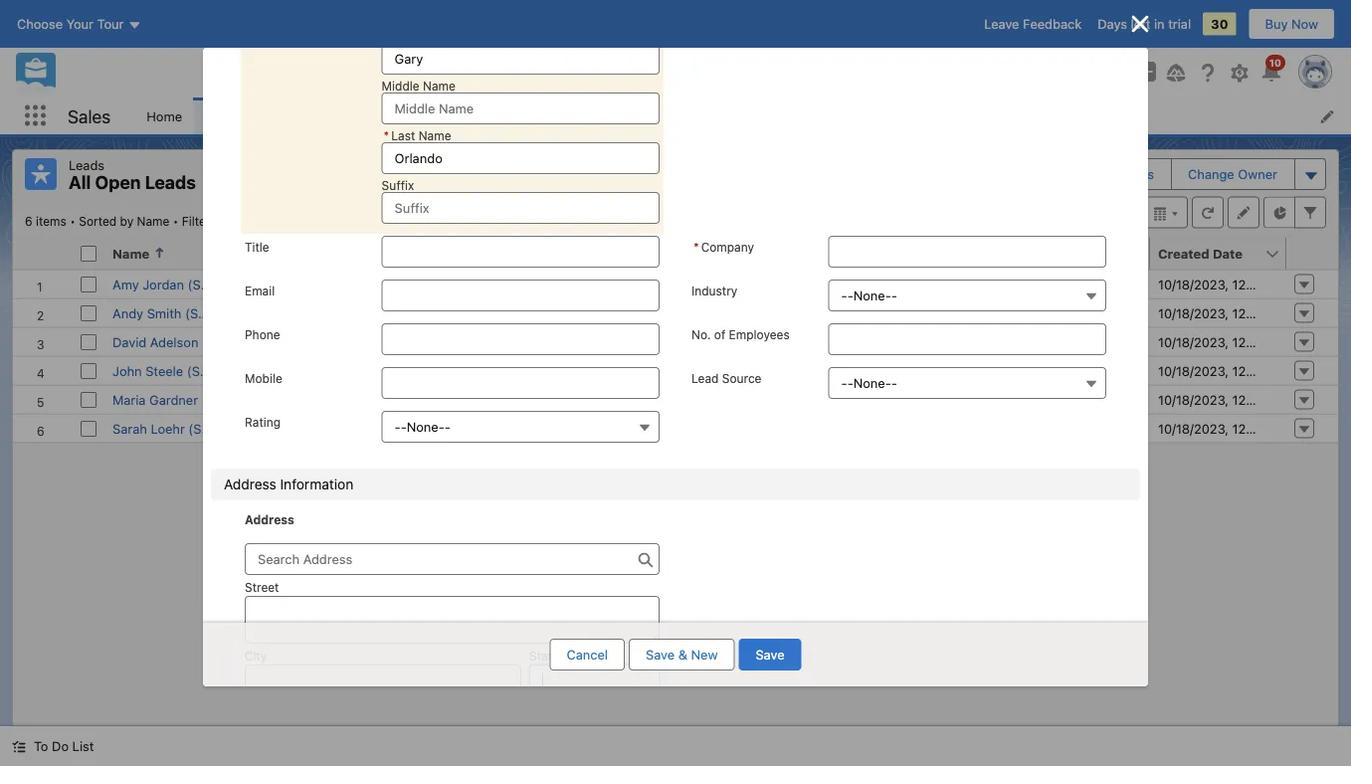 Task type: vqa. For each thing, say whether or not it's contained in the screenshot.
Support
no



Task type: describe. For each thing, give the bounding box(es) containing it.
inc
[[343, 277, 361, 292]]

1 10/18/2023, from the top
[[1159, 277, 1229, 292]]

leads image
[[25, 158, 57, 190]]

item number image
[[13, 237, 73, 269]]

change owner
[[1189, 167, 1278, 182]]

4 am from the top
[[1270, 363, 1290, 378]]

all open leads|leads|list view element
[[12, 149, 1340, 727]]

company button
[[241, 237, 355, 269]]

company inside company button
[[249, 246, 310, 261]]

amy
[[112, 277, 139, 292]]

ago
[[500, 214, 521, 228]]

5 10/18/2023, 12:03 am from the top
[[1159, 392, 1290, 407]]

leave
[[985, 16, 1020, 31]]

green
[[249, 334, 285, 349]]

change for change status
[[1066, 167, 1112, 182]]

text default image
[[12, 740, 26, 754]]

info@salesforce.com for vp purchasing
[[780, 277, 906, 292]]

0 vertical spatial vp
[[385, 277, 402, 292]]

info@salesforce.com link for vp purchasing
[[780, 277, 906, 292]]

maria
[[112, 392, 146, 407]]

updated
[[384, 214, 432, 228]]

save & new
[[646, 647, 718, 662]]

3 • from the left
[[375, 214, 380, 228]]

3 orlando link from the top
[[1075, 334, 1123, 349]]

vice president
[[385, 306, 472, 320]]

working
[[917, 363, 966, 378]]

last
[[391, 128, 415, 142]]

2 12:03 from the top
[[1233, 306, 1266, 320]]

created
[[1159, 246, 1210, 261]]

new for connecticut
[[917, 306, 943, 320]]

owner
[[1238, 167, 1278, 182]]

system administrator
[[385, 421, 515, 436]]

inc. for sarah loehr (sample) medlife, inc.
[[305, 421, 326, 436]]

to
[[34, 739, 48, 754]]

street
[[245, 580, 279, 594]]

contacts list item
[[386, 98, 490, 134]]

lee enterprise, inc link
[[249, 277, 361, 292]]

gary link for exec vp
[[1010, 392, 1039, 407]]

middle name
[[382, 79, 456, 93]]

new inside button
[[691, 647, 718, 662]]

lead status element
[[909, 237, 1014, 270]]

of
[[714, 327, 726, 341]]

0 vertical spatial all
[[69, 172, 91, 193]]

status inside change status button
[[1116, 167, 1155, 182]]

lead inside lead source --none--
[[692, 371, 719, 385]]

dot
[[289, 334, 310, 349]]

gardner
[[149, 392, 198, 407]]

no. of employees
[[692, 327, 790, 341]]

address for address
[[245, 513, 294, 527]]

phone element
[[636, 237, 772, 270]]

Phone text field
[[382, 323, 660, 355]]

title
[[245, 240, 269, 254]]

1 by from the left
[[120, 214, 134, 228]]

change for change owner
[[1189, 167, 1235, 182]]

Title text field
[[382, 236, 660, 268]]

Middle Name text field
[[382, 93, 660, 124]]

leads inside 'list'
[[206, 108, 242, 123]]

orlando link for vp purchasing
[[1075, 277, 1123, 292]]

2 by from the left
[[228, 214, 241, 228]]

created date
[[1159, 246, 1243, 261]]

leads link
[[194, 98, 254, 134]]

cancel button
[[550, 639, 625, 671]]

name up contacts "list item"
[[423, 79, 456, 93]]

inverse image
[[1129, 12, 1153, 36]]

3 info@salesforce.com from the top
[[780, 334, 906, 349]]

created date button
[[1151, 237, 1265, 269]]

left
[[1131, 16, 1151, 31]]

info@salesforce.com for vice president
[[780, 306, 906, 320]]

title element
[[377, 237, 522, 270]]

16
[[435, 214, 448, 228]]

information
[[280, 476, 354, 493]]

&
[[679, 647, 688, 662]]

to do list
[[34, 739, 94, 754]]

system
[[385, 421, 430, 436]]

vp for senior vp
[[427, 363, 444, 378]]

(sample) up sarah loehr (sample) medlife, inc.
[[202, 392, 256, 407]]

amy jordan (sample) lee enterprise, inc
[[112, 277, 361, 292]]

5 10/18/2023, from the top
[[1159, 392, 1229, 407]]

loehr
[[151, 421, 185, 436]]

email element
[[772, 237, 921, 270]]

president
[[415, 306, 472, 320]]

jordan
[[143, 277, 184, 292]]

georgia
[[518, 277, 565, 292]]

(sample) for amy jordan (sample)
[[188, 277, 242, 292]]

address for address information
[[224, 476, 277, 493]]

gary link for senior vp
[[1010, 363, 1039, 378]]

3 click to dial disabled image from the top
[[644, 334, 745, 349]]

1 horizontal spatial company
[[701, 240, 754, 254]]

Search Address text field
[[245, 543, 660, 575]]

source
[[722, 371, 762, 385]]

contacts link
[[386, 98, 464, 134]]

sarah loehr (sample) link
[[112, 421, 243, 436]]

info@salesforce.com link for vice president
[[780, 306, 906, 320]]

company element
[[241, 237, 389, 270]]

green dot publishing link
[[249, 334, 376, 349]]

steele
[[145, 363, 183, 378]]

search...
[[485, 65, 538, 80]]

Email text field
[[382, 280, 660, 312]]

middle
[[382, 79, 420, 93]]

2 10/18/2023, 12:03 am from the top
[[1159, 306, 1290, 320]]

smith
[[147, 306, 182, 320]]

all open leads status
[[25, 214, 384, 228]]

buy now button
[[1249, 8, 1336, 40]]

sarah loehr (sample) medlife, inc.
[[112, 421, 326, 436]]

phone button
[[636, 237, 750, 269]]

change status
[[1066, 167, 1155, 182]]

to do list button
[[0, 727, 106, 766]]

inc. for john steele (sample) biglife inc.
[[294, 363, 316, 378]]

leads
[[262, 214, 292, 228]]

4 10/18/2023, from the top
[[1159, 363, 1229, 378]]

1 horizontal spatial all
[[245, 214, 259, 228]]

home
[[147, 108, 182, 123]]

1 10/18/2023, 12:03 am from the top
[[1159, 277, 1290, 292]]

massachusetts
[[518, 392, 608, 407]]

30
[[1211, 16, 1229, 31]]

4 12:03 from the top
[[1233, 363, 1266, 378]]

6 am from the top
[[1270, 421, 1290, 436]]

4 click to dial disabled image from the top
[[644, 363, 745, 378]]

opportunities link
[[490, 98, 596, 134]]

sorted
[[79, 214, 117, 228]]

created date element
[[1151, 237, 1299, 270]]

save button
[[739, 639, 802, 671]]

suffix
[[382, 178, 414, 192]]

david adelson (sample) green dot publishing
[[112, 334, 376, 349]]

No. of Employees text field
[[829, 323, 1107, 355]]

do
[[52, 739, 69, 754]]

1 vertical spatial status
[[335, 214, 371, 228]]

1 am from the top
[[1270, 277, 1290, 292]]

gary for exec vp
[[1010, 392, 1039, 407]]

click to dial disabled image for sarah loehr (sample)
[[644, 421, 745, 436]]

vp purchasing
[[385, 277, 473, 292]]

action element
[[1287, 237, 1339, 270]]

Rating button
[[382, 411, 660, 443]]

list containing home
[[135, 98, 1352, 134]]

connecticut for vice president
[[518, 306, 591, 320]]

item number element
[[13, 237, 73, 270]]

opportunities
[[502, 108, 585, 123]]

leave feedback
[[985, 16, 1082, 31]]

name inside button
[[112, 246, 150, 261]]

leave feedback link
[[985, 16, 1082, 31]]

john steele (sample) link
[[112, 363, 241, 378]]

4 10/18/2023, 12:03 am from the top
[[1159, 363, 1290, 378]]

gary for vice president
[[1010, 306, 1039, 320]]

medlife, inc. link
[[249, 421, 326, 436]]

gary link for vp purchasing
[[1010, 277, 1039, 292]]

* company
[[694, 240, 754, 254]]

Mobile text field
[[382, 367, 660, 399]]

1 horizontal spatial leads
[[145, 172, 196, 193]]

state/province
[[530, 649, 611, 663]]

(sample) for sarah loehr (sample)
[[189, 421, 243, 436]]

enterprise,
[[274, 277, 339, 292]]

rating --none--
[[245, 415, 451, 434]]

buy now
[[1266, 16, 1319, 31]]

owner first name element
[[1002, 237, 1079, 270]]



Task type: locate. For each thing, give the bounding box(es) containing it.
david
[[112, 334, 147, 349]]

none- left 'working'
[[854, 376, 892, 391]]

lead up company "element"
[[304, 214, 332, 228]]

4 orlando from the top
[[1075, 363, 1123, 378]]

1 horizontal spatial •
[[173, 214, 179, 228]]

leads right 'home' link
[[206, 108, 242, 123]]

leads right leads image
[[69, 157, 105, 172]]

orlando for exec vp
[[1075, 392, 1123, 407]]

now
[[1292, 16, 1319, 31]]

date
[[1213, 246, 1243, 261]]

phone inside phone "button"
[[644, 246, 684, 261]]

cancel
[[567, 647, 608, 662]]

10/18/2023, 12:03 am
[[1159, 277, 1290, 292], [1159, 306, 1290, 320], [1159, 334, 1290, 349], [1159, 363, 1290, 378], [1159, 392, 1290, 407], [1159, 421, 1290, 436]]

industry --none--
[[692, 284, 898, 303]]

owner last name element
[[1067, 237, 1163, 270]]

items
[[36, 214, 67, 228]]

none- down email element in the top right of the page
[[854, 288, 892, 303]]

* up industry
[[694, 240, 699, 254]]

1 vertical spatial lead
[[692, 371, 719, 385]]

5 12:03 from the top
[[1233, 392, 1266, 407]]

vp for exec vp
[[417, 392, 434, 407]]

None text field
[[829, 236, 1107, 268]]

0 vertical spatial address
[[224, 476, 277, 493]]

1 change from the left
[[1066, 167, 1112, 182]]

address information
[[224, 476, 354, 493]]

exec
[[385, 392, 414, 407]]

3 info@salesforce.com link from the top
[[780, 334, 906, 349]]

new for georgia
[[917, 277, 943, 292]]

Last Name text field
[[382, 142, 660, 174]]

change owner button
[[1173, 159, 1294, 189]]

vp right senior
[[427, 363, 444, 378]]

1 click to dial disabled image from the top
[[644, 277, 745, 292]]

2 horizontal spatial •
[[375, 214, 380, 228]]

name element
[[105, 237, 253, 270]]

company down leads
[[249, 246, 310, 261]]

0 horizontal spatial save
[[646, 647, 675, 662]]

days
[[1098, 16, 1128, 31]]

First Name text field
[[382, 43, 660, 75]]

info@salesforce.com down email element in the top right of the page
[[780, 277, 906, 292]]

1 12:03 from the top
[[1233, 277, 1266, 292]]

Street text field
[[245, 596, 660, 644]]

address down medlife,
[[224, 476, 277, 493]]

save left &
[[646, 647, 675, 662]]

0 horizontal spatial leads
[[69, 157, 105, 172]]

1 vertical spatial phone
[[245, 327, 280, 341]]

6 12:03 from the top
[[1233, 421, 1266, 436]]

administrator
[[433, 421, 515, 436]]

save & new button
[[629, 639, 735, 671]]

connecticut up massachusetts
[[518, 363, 591, 378]]

0 horizontal spatial status
[[335, 214, 371, 228]]

orlando for vice president
[[1075, 306, 1123, 320]]

info@salesforce.com down employees
[[780, 363, 906, 378]]

vp right exec
[[417, 392, 434, 407]]

gary link
[[1010, 277, 1039, 292], [1010, 306, 1039, 320], [1010, 363, 1039, 378], [1010, 392, 1039, 407]]

1 gary link from the top
[[1010, 277, 1039, 292]]

Suffix text field
[[382, 192, 660, 224]]

gary for senior vp
[[1010, 363, 1039, 378]]

1 horizontal spatial save
[[756, 647, 785, 662]]

home link
[[135, 98, 194, 134]]

0 vertical spatial status
[[1116, 167, 1155, 182]]

connecticut down georgia
[[518, 306, 591, 320]]

3 gary link from the top
[[1010, 363, 1039, 378]]

Industry button
[[829, 280, 1107, 312]]

orlando link for vice president
[[1075, 306, 1123, 320]]

0 vertical spatial inc.
[[294, 363, 316, 378]]

0 horizontal spatial lead
[[304, 214, 332, 228]]

info@salesforce.com link for exec vp
[[780, 392, 906, 407]]

none- inside lead source --none--
[[854, 376, 892, 391]]

rating
[[245, 415, 281, 429]]

•
[[70, 214, 76, 228], [173, 214, 179, 228], [375, 214, 380, 228]]

state/province element
[[510, 237, 648, 270]]

purchasing
[[406, 277, 473, 292]]

1 info@salesforce.com link from the top
[[780, 277, 906, 292]]

andy
[[112, 306, 143, 320]]

3 orlando from the top
[[1075, 334, 1123, 349]]

click to dial disabled image for andy smith (sample)
[[644, 306, 745, 320]]

new right &
[[691, 647, 718, 662]]

1 vertical spatial vp
[[427, 363, 444, 378]]

6 click to dial disabled image from the top
[[644, 421, 745, 436]]

2 10/18/2023, from the top
[[1159, 306, 1229, 320]]

name down contacts
[[419, 128, 451, 142]]

1 vertical spatial inc.
[[305, 421, 326, 436]]

lead
[[304, 214, 332, 228], [692, 371, 719, 385]]

biglife
[[249, 363, 290, 378]]

2 click to dial disabled image from the top
[[644, 306, 745, 320]]

change
[[1066, 167, 1112, 182], [1189, 167, 1235, 182]]

feedback
[[1023, 16, 1082, 31]]

inc. down dot
[[294, 363, 316, 378]]

none- inside industry --none--
[[854, 288, 892, 303]]

orlando for vp purchasing
[[1075, 277, 1123, 292]]

4 gary from the top
[[1010, 392, 1039, 407]]

company up industry
[[701, 240, 754, 254]]

-
[[295, 214, 301, 228], [842, 288, 848, 303], [848, 288, 854, 303], [892, 288, 898, 303], [842, 376, 848, 391], [848, 376, 854, 391], [892, 376, 898, 391], [395, 420, 401, 434], [401, 420, 407, 434], [445, 420, 451, 434]]

4 info@salesforce.com from the top
[[780, 363, 906, 378]]

0 horizontal spatial by
[[120, 214, 134, 228]]

info@salesforce.com down industry --none-- at top
[[780, 306, 906, 320]]

3 12:03 from the top
[[1233, 334, 1266, 349]]

3 gary from the top
[[1010, 363, 1039, 378]]

change left owner
[[1189, 167, 1235, 182]]

inc. right medlife,
[[305, 421, 326, 436]]

filtered
[[182, 214, 224, 228]]

info@salesforce.com link down email element in the top right of the page
[[780, 277, 906, 292]]

all left leads
[[245, 214, 259, 228]]

5 am from the top
[[1270, 392, 1290, 407]]

Search All Open Leads list view. search field
[[854, 197, 1093, 228]]

• left 'filtered'
[[173, 214, 179, 228]]

1 horizontal spatial status
[[1116, 167, 1155, 182]]

5 orlando from the top
[[1075, 392, 1123, 407]]

2 am from the top
[[1270, 306, 1290, 320]]

inc.
[[294, 363, 316, 378], [305, 421, 326, 436]]

gary
[[1010, 277, 1039, 292], [1010, 306, 1039, 320], [1010, 363, 1039, 378], [1010, 392, 1039, 407]]

phone down andy smith (sample) universal technologies
[[245, 327, 280, 341]]

gary link for vice president
[[1010, 306, 1039, 320]]

phone left * company
[[644, 246, 684, 261]]

1 vertical spatial all
[[245, 214, 259, 228]]

(sample) for andy smith (sample)
[[185, 306, 240, 320]]

none- for rating --none--
[[407, 420, 445, 434]]

john steele (sample) biglife inc.
[[112, 363, 316, 378]]

all open leads grid
[[13, 237, 1339, 443]]

2 gary link from the top
[[1010, 306, 1039, 320]]

universal technologies cell
[[241, 298, 388, 327]]

sarah
[[112, 421, 147, 436]]

name button
[[105, 237, 219, 269]]

3 10/18/2023, from the top
[[1159, 334, 1229, 349]]

name up amy
[[112, 246, 150, 261]]

all open leads
[[69, 172, 196, 193]]

5 orlando link from the top
[[1075, 392, 1123, 407]]

1 vertical spatial address
[[245, 513, 294, 527]]

senior
[[385, 363, 424, 378]]

2 info@salesforce.com link from the top
[[780, 306, 906, 320]]

orlando for senior vp
[[1075, 363, 1123, 378]]

(sample) down maria gardner (sample) link on the left bottom of the page
[[189, 421, 243, 436]]

info@salesforce.com link down industry --none-- at top
[[780, 306, 906, 320]]

gary for vp purchasing
[[1010, 277, 1039, 292]]

0 horizontal spatial phone
[[245, 327, 280, 341]]

2 horizontal spatial leads
[[206, 108, 242, 123]]

1 orlando link from the top
[[1075, 277, 1123, 292]]

john
[[112, 363, 142, 378]]

0 horizontal spatial •
[[70, 214, 76, 228]]

leads
[[206, 108, 242, 123], [69, 157, 105, 172], [145, 172, 196, 193]]

universal
[[249, 306, 305, 320]]

4 gary link from the top
[[1010, 392, 1039, 407]]

new down lead status element
[[917, 277, 943, 292]]

vp up vice
[[385, 277, 402, 292]]

amy jordan (sample) link
[[112, 277, 242, 292]]

trial
[[1169, 16, 1192, 31]]

5 click to dial disabled image from the top
[[644, 392, 745, 407]]

5 info@salesforce.com from the top
[[780, 392, 906, 407]]

6
[[25, 214, 32, 228]]

minutes
[[452, 214, 496, 228]]

save for save
[[756, 647, 785, 662]]

2 change from the left
[[1189, 167, 1235, 182]]

info@salesforce.com for exec vp
[[780, 392, 906, 407]]

0 horizontal spatial all
[[69, 172, 91, 193]]

change up owner last name element on the right of page
[[1066, 167, 1112, 182]]

industry
[[692, 284, 738, 298]]

list
[[135, 98, 1352, 134]]

info@salesforce.com up lead source --none--
[[780, 334, 906, 349]]

exec vp
[[385, 392, 434, 407]]

1 horizontal spatial phone
[[644, 246, 684, 261]]

2 save from the left
[[756, 647, 785, 662]]

select list display image
[[1145, 197, 1188, 228]]

change status button
[[1050, 159, 1171, 189]]

2 info@salesforce.com from the top
[[780, 306, 906, 320]]

(sample) for david adelson (sample)
[[202, 334, 257, 349]]

connecticut for senior vp
[[518, 363, 591, 378]]

0 vertical spatial none-
[[854, 288, 892, 303]]

info@salesforce.com link down employees
[[780, 363, 906, 378]]

david adelson (sample) link
[[112, 334, 257, 349]]

4 info@salesforce.com link from the top
[[780, 363, 906, 378]]

phone
[[644, 246, 684, 261], [245, 327, 280, 341]]

* for * last name
[[384, 128, 389, 142]]

1 info@salesforce.com from the top
[[780, 277, 906, 292]]

click to dial disabled image
[[644, 277, 745, 292], [644, 306, 745, 320], [644, 334, 745, 349], [644, 363, 745, 378], [644, 392, 745, 407], [644, 421, 745, 436]]

2 orlando link from the top
[[1075, 306, 1123, 320]]

save
[[646, 647, 675, 662], [756, 647, 785, 662]]

2 • from the left
[[173, 214, 179, 228]]

6 items • sorted by name • filtered by all leads - lead status • updated 16 minutes ago
[[25, 214, 521, 228]]

lead source --none--
[[692, 371, 898, 391]]

0 horizontal spatial change
[[1066, 167, 1112, 182]]

(sample) left lee
[[188, 277, 242, 292]]

vp
[[385, 277, 402, 292], [427, 363, 444, 378], [417, 392, 434, 407]]

5 info@salesforce.com link from the top
[[780, 392, 906, 407]]

* for * company
[[694, 240, 699, 254]]

1 vertical spatial connecticut
[[518, 363, 591, 378]]

maria gardner (sample)
[[112, 392, 256, 407]]

1 gary from the top
[[1010, 277, 1039, 292]]

cell
[[73, 237, 105, 270], [377, 327, 510, 356], [510, 327, 636, 356], [909, 327, 1002, 356], [1002, 327, 1067, 356], [241, 385, 377, 414], [510, 414, 636, 442], [772, 414, 909, 442], [909, 414, 1002, 442], [1002, 414, 1067, 442], [1067, 414, 1151, 442]]

1 vertical spatial none-
[[854, 376, 892, 391]]

info@salesforce.com down lead source --none--
[[780, 392, 906, 407]]

buy
[[1266, 16, 1288, 31]]

save right &
[[756, 647, 785, 662]]

save for save & new
[[646, 647, 675, 662]]

orlando link for senior vp
[[1075, 363, 1123, 378]]

info@salesforce.com link down lead source --none--
[[780, 392, 906, 407]]

maria gardner (sample) link
[[112, 392, 256, 407]]

action image
[[1287, 237, 1339, 269]]

address
[[224, 476, 277, 493], [245, 513, 294, 527]]

group
[[1079, 61, 1121, 85]]

2 orlando from the top
[[1075, 306, 1123, 320]]

- inside all open leads|leads|list view element
[[295, 214, 301, 228]]

2 vertical spatial vp
[[417, 392, 434, 407]]

4 orlando link from the top
[[1075, 363, 1123, 378]]

3 10/18/2023, 12:03 am from the top
[[1159, 334, 1290, 349]]

Lead Source button
[[829, 367, 1107, 399]]

State/Province text field
[[530, 665, 660, 697]]

status up the select list display icon
[[1116, 167, 1155, 182]]

none- for industry --none--
[[854, 288, 892, 303]]

all left open
[[69, 172, 91, 193]]

6 10/18/2023, 12:03 am from the top
[[1159, 421, 1290, 436]]

0 horizontal spatial company
[[249, 246, 310, 261]]

1 horizontal spatial *
[[694, 240, 699, 254]]

contacts
[[398, 108, 452, 123]]

new up no. of employees text field
[[917, 306, 943, 320]]

(sample) down amy jordan (sample) lee enterprise, inc
[[185, 306, 240, 320]]

1 horizontal spatial by
[[228, 214, 241, 228]]

info@salesforce.com link up lead source --none--
[[780, 334, 906, 349]]

1 orlando from the top
[[1075, 277, 1123, 292]]

2 connecticut from the top
[[518, 363, 591, 378]]

mobile
[[245, 371, 282, 385]]

(sample) down david adelson (sample) 'link'
[[187, 363, 241, 378]]

biglife inc. link
[[249, 363, 316, 378]]

• right items
[[70, 214, 76, 228]]

info@salesforce.com for senior vp
[[780, 363, 906, 378]]

status up company "element"
[[335, 214, 371, 228]]

leads up 'filtered'
[[145, 172, 196, 193]]

1 connecticut from the top
[[518, 306, 591, 320]]

email
[[245, 284, 275, 298]]

andy smith (sample) universal technologies
[[112, 306, 388, 320]]

new down 'working'
[[917, 392, 943, 407]]

0 vertical spatial *
[[384, 128, 389, 142]]

orlando link
[[1075, 277, 1123, 292], [1075, 306, 1123, 320], [1075, 334, 1123, 349], [1075, 363, 1123, 378], [1075, 392, 1123, 407]]

6 10/18/2023, from the top
[[1159, 421, 1229, 436]]

(sample) up john steele (sample) biglife inc.
[[202, 334, 257, 349]]

city
[[245, 649, 267, 663]]

vice
[[385, 306, 411, 320]]

0 vertical spatial lead
[[304, 214, 332, 228]]

1 vertical spatial *
[[694, 240, 699, 254]]

opportunities list item
[[490, 98, 622, 134]]

1 save from the left
[[646, 647, 675, 662]]

0 horizontal spatial *
[[384, 128, 389, 142]]

info@salesforce.com link for senior vp
[[780, 363, 906, 378]]

click to dial disabled image for amy jordan (sample)
[[644, 277, 745, 292]]

* left the last at the top left
[[384, 128, 389, 142]]

1 horizontal spatial change
[[1189, 167, 1235, 182]]

1 horizontal spatial lead
[[692, 371, 719, 385]]

address down address information
[[245, 513, 294, 527]]

orlando link for exec vp
[[1075, 392, 1123, 407]]

City text field
[[245, 665, 522, 697]]

name up name button
[[137, 214, 170, 228]]

by right 'filtered'
[[228, 214, 241, 228]]

calendar link
[[622, 98, 700, 134]]

none- inside rating --none--
[[407, 420, 445, 434]]

2 gary from the top
[[1010, 306, 1039, 320]]

none- down exec vp
[[407, 420, 445, 434]]

(sample) for john steele (sample)
[[187, 363, 241, 378]]

0 vertical spatial phone
[[644, 246, 684, 261]]

by right the sorted at the left
[[120, 214, 134, 228]]

2 vertical spatial none-
[[407, 420, 445, 434]]

click to dial disabled image for maria gardner (sample)
[[644, 392, 745, 407]]

3 am from the top
[[1270, 334, 1290, 349]]

0 vertical spatial connecticut
[[518, 306, 591, 320]]

1 • from the left
[[70, 214, 76, 228]]

employees
[[729, 327, 790, 341]]

publishing
[[314, 334, 376, 349]]

• left updated
[[375, 214, 380, 228]]

lead left source
[[692, 371, 719, 385]]

new for massachusetts
[[917, 392, 943, 407]]



